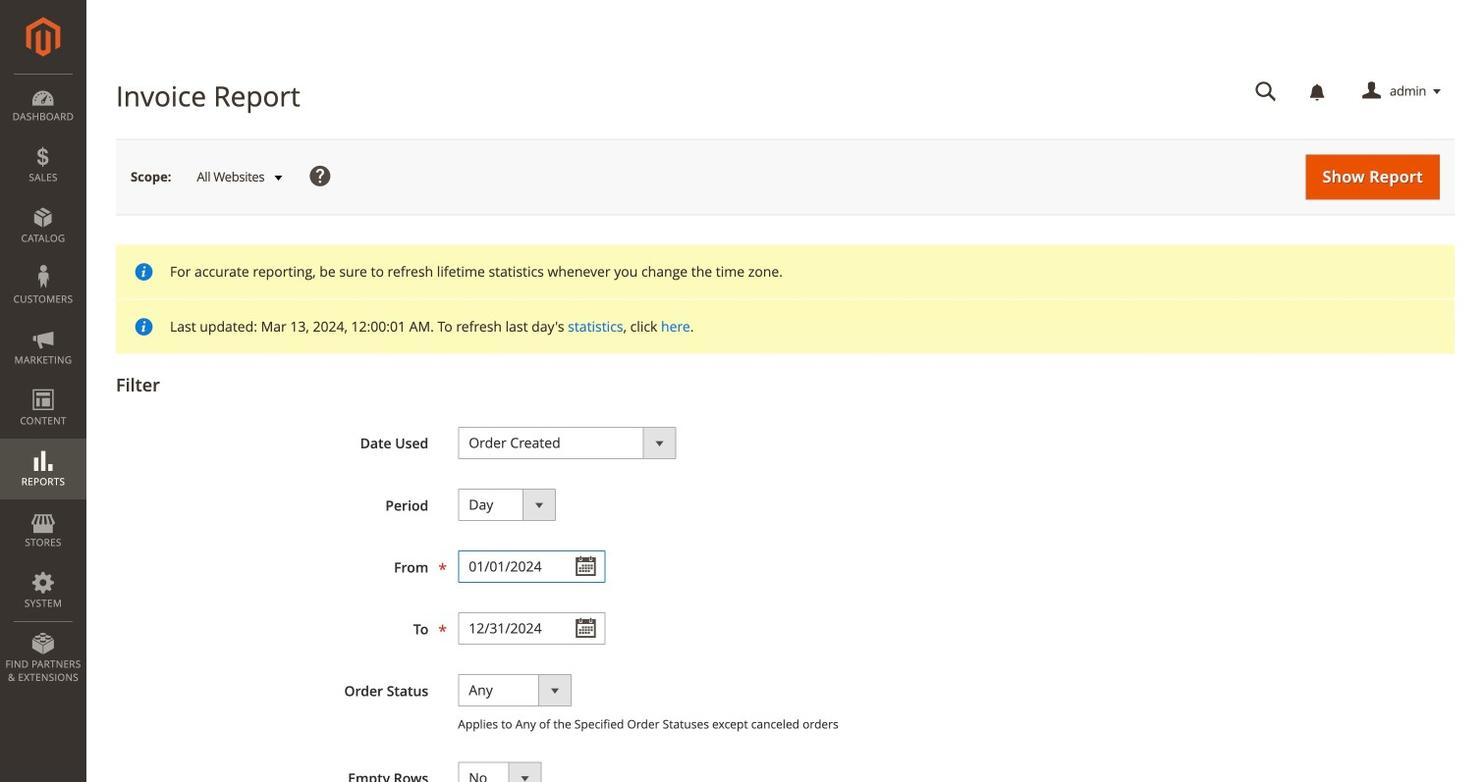 Task type: locate. For each thing, give the bounding box(es) containing it.
None text field
[[458, 551, 605, 583]]

magento admin panel image
[[26, 17, 60, 57]]

None text field
[[1242, 75, 1291, 109], [458, 613, 605, 645], [1242, 75, 1291, 109], [458, 613, 605, 645]]

menu bar
[[0, 74, 86, 695]]



